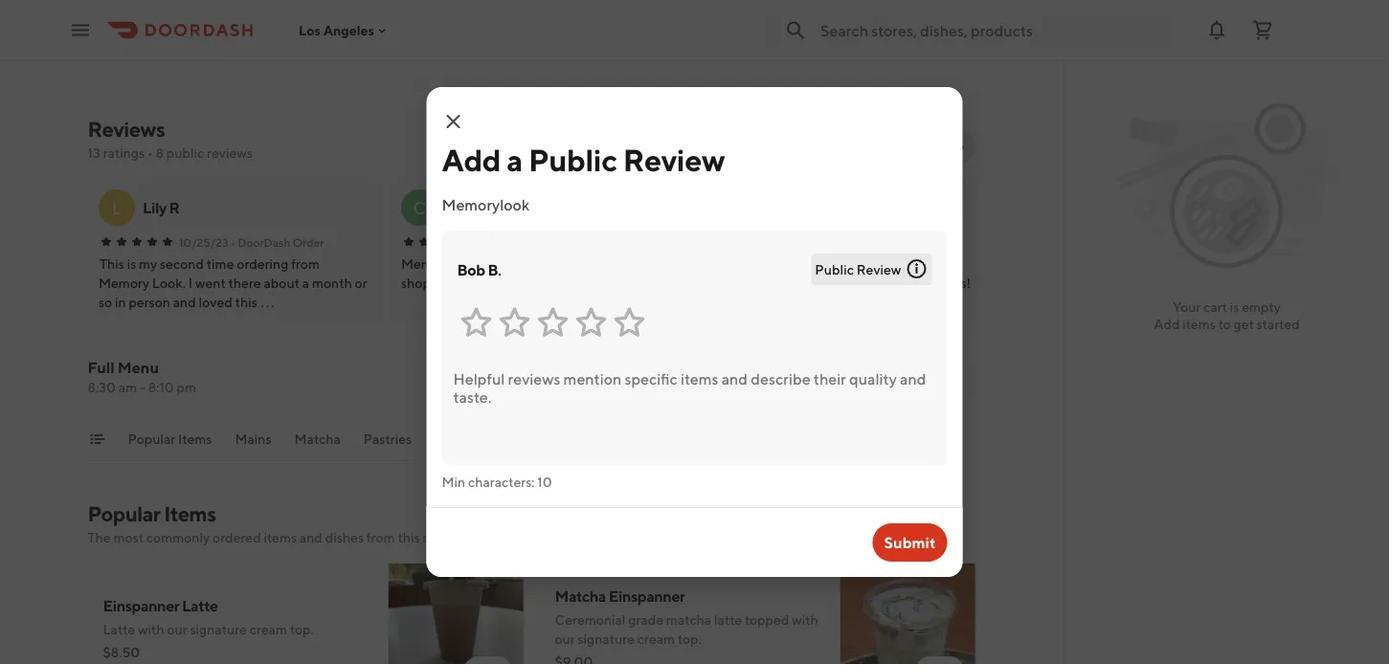 Task type: locate. For each thing, give the bounding box(es) containing it.
our down the ceremonial
[[555, 631, 575, 647]]

this
[[398, 530, 420, 546]]

$8.50 inside einspanner latte $8.50
[[91, 45, 128, 61]]

0 horizontal spatial add item to cart image
[[475, 657, 501, 664]]

cream
[[250, 622, 287, 638], [637, 631, 675, 647]]

8:10
[[148, 380, 174, 395]]

matcha up cocoa matcha forest button
[[731, 256, 776, 272]]

0 vertical spatial items
[[1183, 316, 1216, 332]]

popular inside button
[[128, 431, 175, 447]]

add inside your cart is empty add items to get started
[[1154, 316, 1180, 332]]

einspanner for matcha einspanner $9.00
[[297, 21, 373, 39]]

einspanner
[[91, 21, 168, 39], [297, 21, 373, 39], [778, 256, 845, 272], [609, 587, 685, 606], [103, 597, 179, 615]]

0 vertical spatial •
[[147, 145, 153, 161]]

0 vertical spatial review
[[623, 142, 725, 178]]

latte inside einspanner latte $8.50
[[171, 21, 206, 39]]

characters:
[[468, 474, 535, 490]]

0 horizontal spatial with
[[138, 622, 164, 638]]

signature down ordered in the bottom left of the page
[[190, 622, 247, 638]]

einspanner inside the matcha einspanner cocoa matcha forest
[[778, 256, 845, 272]]

0 horizontal spatial items
[[264, 530, 297, 546]]

10/25/23
[[180, 236, 229, 249]]

1 horizontal spatial signature
[[578, 631, 635, 647]]

mains button
[[235, 430, 271, 461]]

0 horizontal spatial top.
[[290, 622, 314, 638]]

topped
[[745, 612, 789, 628]]

1 horizontal spatial top.
[[678, 631, 702, 647]]

started
[[1257, 316, 1300, 332]]

1 horizontal spatial public
[[815, 261, 854, 277]]

carly
[[446, 199, 481, 217]]

cream inside the "matcha einspanner ceremonial grade matcha latte topped with our signature cream top."
[[637, 631, 675, 647]]

1 vertical spatial •
[[231, 236, 236, 249]]

with down the most at the bottom of the page
[[138, 622, 164, 638]]

add
[[442, 142, 501, 178], [1154, 316, 1180, 332]]

full
[[88, 359, 114, 377]]

13
[[88, 145, 100, 161]]

open menu image
[[69, 19, 92, 42]]

from
[[366, 530, 395, 546]]

latte
[[171, 21, 206, 39], [452, 21, 488, 39], [182, 597, 218, 615], [103, 622, 135, 638]]

1 horizontal spatial with
[[792, 612, 818, 628]]

10
[[537, 474, 552, 490]]

einspanner inside einspanner latte $8.50
[[91, 21, 168, 39]]

to
[[1219, 316, 1231, 332]]

popular up the most at the bottom of the page
[[88, 502, 160, 527]]

angeles
[[323, 22, 374, 38]]

• inside reviews 13 ratings • 8 public reviews
[[147, 145, 153, 161]]

einspanner inside einspanner latte latte with our signature cream top. $8.50
[[103, 597, 179, 615]]

chrome
[[394, 21, 449, 39]]

close add a public review image
[[442, 110, 465, 133]]

order
[[293, 236, 325, 249]]

0 vertical spatial popular
[[128, 431, 175, 447]]

with right topped
[[792, 612, 818, 628]]

popular down -
[[128, 431, 175, 447]]

public review
[[815, 261, 901, 277]]

our inside the "matcha einspanner ceremonial grade matcha latte topped with our signature cream top."
[[555, 631, 575, 647]]

items for popular items the most commonly ordered items and dishes from this store
[[164, 502, 216, 527]]

0 vertical spatial public
[[529, 142, 617, 178]]

matcha right the mains
[[294, 431, 341, 447]]

next image
[[953, 140, 968, 155]]

los angeles button
[[299, 22, 390, 38]]

items down the your
[[1183, 316, 1216, 332]]

items
[[178, 431, 212, 447], [164, 502, 216, 527]]

review
[[623, 142, 725, 178], [857, 261, 901, 277]]

items
[[1183, 316, 1216, 332], [264, 530, 297, 546]]

$8.50 inside chrome latte $8.50
[[394, 45, 431, 61]]

einspanner latte $8.50
[[91, 21, 206, 61]]

einspanner for matcha einspanner cocoa matcha forest
[[778, 256, 845, 272]]

8
[[156, 145, 164, 161]]

our
[[167, 622, 187, 638], [555, 631, 575, 647]]

add inside dialog
[[442, 142, 501, 178]]

pastries button
[[364, 430, 412, 461]]

items for popular items
[[178, 431, 212, 447]]

latte for einspanner latte latte with our signature cream top. $8.50
[[182, 597, 218, 615]]

Item Search search field
[[700, 371, 961, 393]]

e
[[484, 199, 494, 217]]

top.
[[290, 622, 314, 638], [678, 631, 702, 647]]

matcha for matcha einspanner cocoa matcha forest
[[731, 256, 776, 272]]

0 items, open order cart image
[[1251, 19, 1274, 42]]

-
[[140, 380, 146, 395]]

$8.50
[[91, 45, 128, 61], [394, 45, 431, 61], [103, 645, 140, 661]]

mains
[[235, 431, 271, 447]]

11/5/23
[[482, 236, 522, 249]]

0 vertical spatial add
[[442, 142, 501, 178]]

add down the your
[[1154, 316, 1180, 332]]

einspanner inside the "matcha einspanner ceremonial grade matcha latte topped with our signature cream top."
[[609, 587, 685, 606]]

0 horizontal spatial our
[[167, 622, 187, 638]]

1 horizontal spatial items
[[1183, 316, 1216, 332]]

items inside popular items the most commonly ordered items and dishes from this store
[[164, 502, 216, 527]]

0 vertical spatial items
[[178, 431, 212, 447]]

• left 8
[[147, 145, 153, 161]]

pastries
[[364, 431, 412, 447]]

latte inside chrome latte $8.50
[[452, 21, 488, 39]]

matcha inside the "matcha einspanner ceremonial grade matcha latte topped with our signature cream top."
[[555, 587, 606, 606]]

0 horizontal spatial signature
[[190, 622, 247, 638]]

latte for chrome latte $8.50
[[452, 21, 488, 39]]

cream inside einspanner latte latte with our signature cream top. $8.50
[[250, 622, 287, 638]]

pm
[[177, 380, 196, 395]]

grade
[[628, 612, 664, 628]]

1 vertical spatial items
[[164, 502, 216, 527]]

popular inside popular items the most commonly ordered items and dishes from this store
[[88, 502, 160, 527]]

1 horizontal spatial add
[[1154, 316, 1180, 332]]

top. inside einspanner latte latte with our signature cream top. $8.50
[[290, 622, 314, 638]]

1 vertical spatial popular
[[88, 502, 160, 527]]

0 horizontal spatial cream
[[250, 622, 287, 638]]

matcha button
[[294, 430, 341, 461]]

forest
[[792, 275, 830, 291]]

1 horizontal spatial •
[[231, 236, 236, 249]]

1 vertical spatial add
[[1154, 316, 1180, 332]]

$9.00
[[243, 45, 281, 61]]

einspanner for matcha einspanner ceremonial grade matcha latte topped with our signature cream top.
[[609, 587, 685, 606]]

lily r
[[143, 199, 180, 217]]

items inside button
[[178, 431, 212, 447]]

1 horizontal spatial add item to cart image
[[927, 657, 953, 664]]

0 horizontal spatial add
[[442, 142, 501, 178]]

ratings
[[103, 145, 145, 161]]

matcha inside matcha einspanner $9.00
[[243, 21, 294, 39]]

submit button
[[873, 524, 947, 562]]

public
[[529, 142, 617, 178], [815, 261, 854, 277]]

items down pm
[[178, 431, 212, 447]]

1 vertical spatial items
[[264, 530, 297, 546]]

• right 10/25/23
[[231, 236, 236, 249]]

•
[[147, 145, 153, 161], [231, 236, 236, 249]]

items left and
[[264, 530, 297, 546]]

r
[[170, 199, 180, 217]]

1 vertical spatial review
[[857, 261, 901, 277]]

add item to cart image
[[475, 657, 501, 664], [927, 657, 953, 664]]

1 add item to cart image from the left
[[475, 657, 501, 664]]

1 vertical spatial public
[[815, 261, 854, 277]]

add down "close add a public review" image
[[442, 142, 501, 178]]

0 horizontal spatial •
[[147, 145, 153, 161]]

popular items the most commonly ordered items and dishes from this store
[[88, 502, 453, 546]]

matcha
[[243, 21, 294, 39], [731, 256, 776, 272], [745, 275, 790, 291], [294, 431, 341, 447], [555, 587, 606, 606]]

your
[[1173, 299, 1201, 315]]

bob b.
[[457, 260, 501, 279]]

signature
[[190, 622, 247, 638], [578, 631, 635, 647]]

empty
[[1242, 299, 1281, 315]]

our down commonly
[[167, 622, 187, 638]]

with
[[792, 612, 818, 628], [138, 622, 164, 638]]

einspanner inside matcha einspanner $9.00
[[297, 21, 373, 39]]

items up commonly
[[164, 502, 216, 527]]

top. down and
[[290, 622, 314, 638]]

and
[[300, 530, 323, 546]]

0 horizontal spatial review
[[623, 142, 725, 178]]

add item to cart image for matcha einspanner
[[927, 657, 953, 664]]

matcha up the ceremonial
[[555, 587, 606, 606]]

matcha einspanner cocoa matcha forest
[[704, 256, 845, 291]]

2 add item to cart image from the left
[[927, 657, 953, 664]]

dishes
[[325, 530, 364, 546]]

1 horizontal spatial our
[[555, 631, 575, 647]]

1 horizontal spatial cream
[[637, 631, 675, 647]]

matcha up $9.00
[[243, 21, 294, 39]]

signature down the ceremonial
[[578, 631, 635, 647]]

top. down matcha
[[678, 631, 702, 647]]

doordash
[[238, 236, 291, 249]]

popular for popular items the most commonly ordered items and dishes from this store
[[88, 502, 160, 527]]

popular
[[128, 431, 175, 447], [88, 502, 160, 527]]

• doordash order
[[231, 236, 325, 249]]



Task type: vqa. For each thing, say whether or not it's contained in the screenshot.
Petites Pizzas button at the left of the page
no



Task type: describe. For each thing, give the bounding box(es) containing it.
a
[[507, 142, 523, 178]]

our inside einspanner latte latte with our signature cream top. $8.50
[[167, 622, 187, 638]]

einspanner latte image
[[388, 563, 524, 664]]

b.
[[488, 260, 501, 279]]

public
[[166, 145, 204, 161]]

top. inside the "matcha einspanner ceremonial grade matcha latte topped with our signature cream top."
[[678, 631, 702, 647]]

matcha
[[666, 612, 712, 628]]

$8.50 for chrome
[[394, 45, 431, 61]]

ordered
[[213, 530, 261, 546]]

c
[[413, 197, 426, 218]]

lily
[[143, 199, 167, 217]]

latte
[[714, 612, 742, 628]]

your cart is empty add items to get started
[[1154, 299, 1300, 332]]

matcha einspanner $9.00
[[243, 21, 373, 61]]

am
[[119, 380, 137, 395]]

matcha for matcha
[[294, 431, 341, 447]]

popular items
[[128, 431, 212, 447]]

los
[[299, 22, 321, 38]]

signature inside the "matcha einspanner ceremonial grade matcha latte topped with our signature cream top."
[[578, 631, 635, 647]]

the
[[88, 530, 111, 546]]

items inside your cart is empty add items to get started
[[1183, 316, 1216, 332]]

add a public review dialog
[[427, 87, 963, 577]]

min characters: 10
[[442, 474, 552, 490]]

min
[[442, 474, 465, 490]]

submit
[[884, 534, 936, 552]]

matcha down matcha einspanner button
[[745, 275, 790, 291]]

einspanner latte latte with our signature cream top. $8.50
[[103, 597, 314, 661]]

store
[[423, 530, 453, 546]]

full menu 8:30 am - 8:10 pm
[[88, 359, 196, 395]]

signature inside einspanner latte latte with our signature cream top. $8.50
[[190, 622, 247, 638]]

get
[[1234, 316, 1254, 332]]

reviews 13 ratings • 8 public reviews
[[88, 117, 253, 161]]

add a public review
[[442, 142, 725, 178]]

carly e
[[446, 199, 494, 217]]

cart
[[1204, 299, 1227, 315]]

reviews
[[207, 145, 253, 161]]

$8.50 inside einspanner latte latte with our signature cream top. $8.50
[[103, 645, 140, 661]]

commonly
[[146, 530, 210, 546]]

matcha einspanner button
[[731, 255, 845, 274]]

0 horizontal spatial public
[[529, 142, 617, 178]]

l
[[112, 197, 122, 218]]

latte for einspanner latte $8.50
[[171, 21, 206, 39]]

ceremonial
[[555, 612, 626, 628]]

memorylook
[[442, 196, 530, 214]]

add item to cart image for einspanner latte
[[475, 657, 501, 664]]

matcha for matcha einspanner ceremonial grade matcha latte topped with our signature cream top.
[[555, 587, 606, 606]]

matcha for matcha einspanner $9.00
[[243, 21, 294, 39]]

$8.50 for einspanner
[[91, 45, 128, 61]]

with inside the "matcha einspanner ceremonial grade matcha latte topped with our signature cream top."
[[792, 612, 818, 628]]

cocoa matcha forest button
[[704, 274, 830, 293]]

1 horizontal spatial review
[[857, 261, 901, 277]]

Helpful reviews mention specific items and describe their quality and taste. text field
[[442, 358, 947, 465]]

menu
[[118, 359, 159, 377]]

most
[[113, 530, 144, 546]]

popular items button
[[128, 430, 212, 461]]

reviews
[[88, 117, 165, 142]]

cocoa
[[704, 275, 742, 291]]

los angeles
[[299, 22, 374, 38]]

with inside einspanner latte latte with our signature cream top. $8.50
[[138, 622, 164, 638]]

popular for popular items
[[128, 431, 175, 447]]

chrome latte $8.50
[[394, 21, 488, 61]]

notification bell image
[[1205, 19, 1228, 42]]

bob
[[457, 260, 485, 279]]

reviews link
[[88, 117, 165, 142]]

matcha einspanner image
[[840, 563, 976, 664]]

8:30
[[88, 380, 116, 395]]

matcha einspanner ceremonial grade matcha latte topped with our signature cream top.
[[555, 587, 818, 647]]

items inside popular items the most commonly ordered items and dishes from this store
[[264, 530, 297, 546]]

is
[[1230, 299, 1239, 315]]



